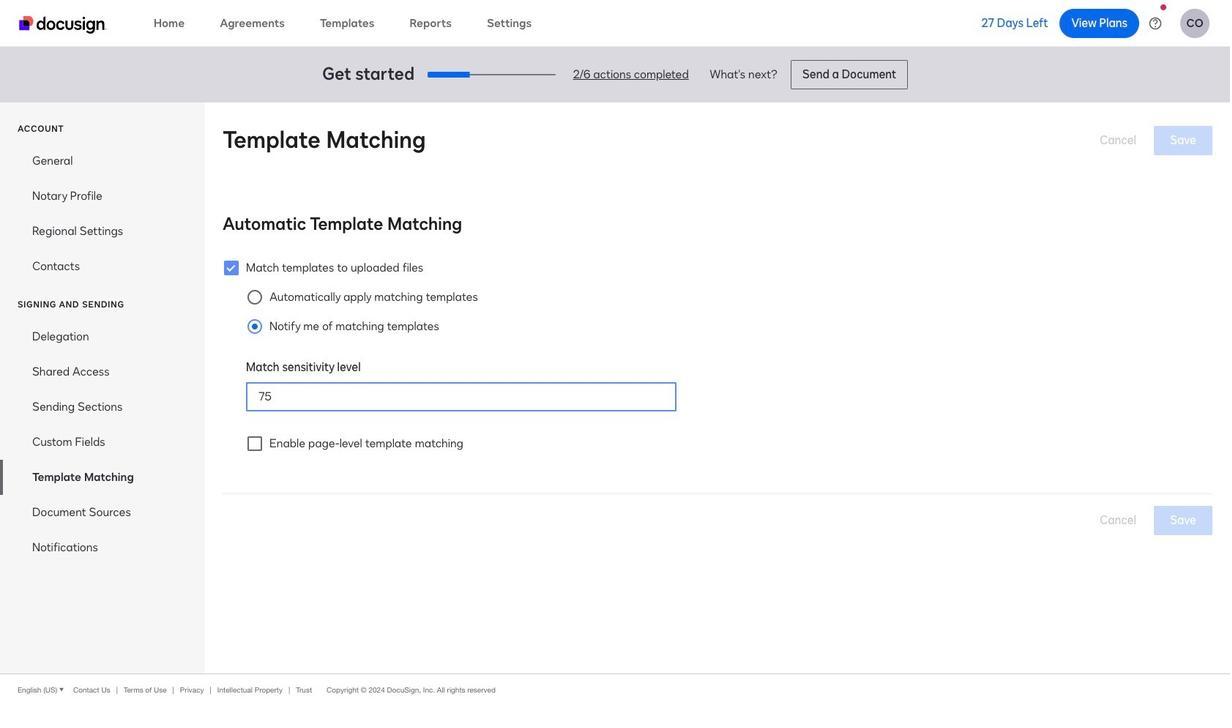 Task type: locate. For each thing, give the bounding box(es) containing it.
option group
[[246, 283, 677, 341]]

None text field
[[247, 383, 676, 411]]

region
[[0, 103, 205, 674]]

docusign esignature image
[[19, 16, 107, 33]]



Task type: vqa. For each thing, say whether or not it's contained in the screenshot.
"user" image
no



Task type: describe. For each thing, give the bounding box(es) containing it.
account element
[[0, 144, 205, 284]]

more info region
[[0, 674, 1231, 705]]

signing and sending element
[[0, 319, 205, 565]]



